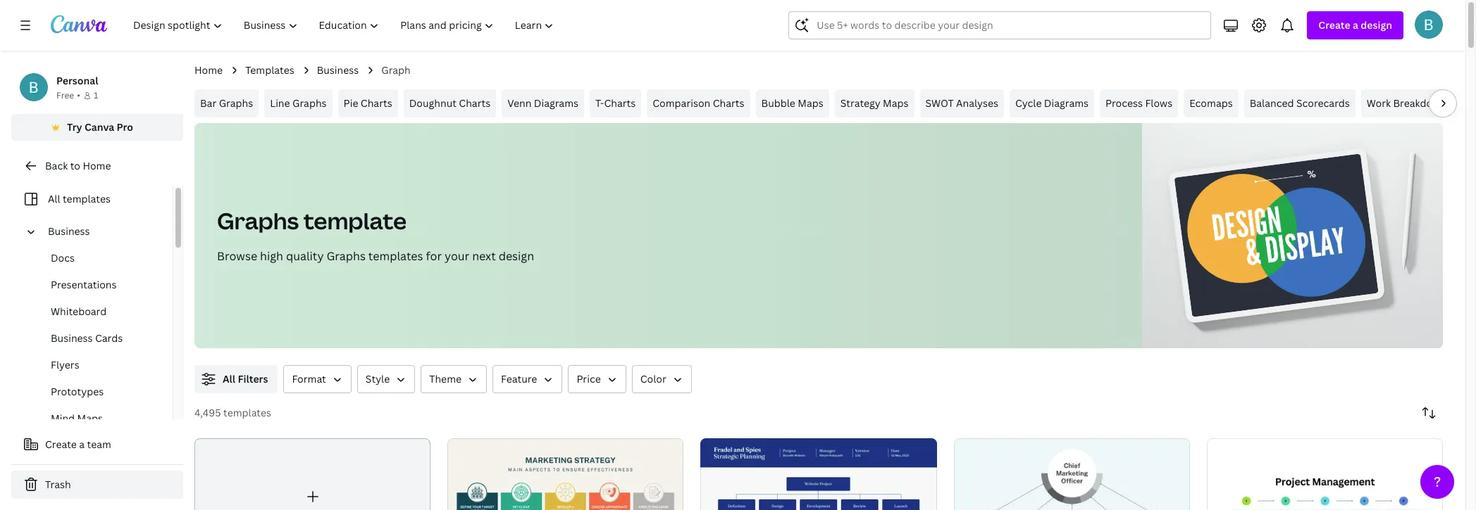 Task type: vqa. For each thing, say whether or not it's contained in the screenshot.
Ecomaps
yes



Task type: locate. For each thing, give the bounding box(es) containing it.
home
[[195, 63, 223, 77], [83, 159, 111, 173]]

business up pie
[[317, 63, 359, 77]]

diagrams right cycle
[[1044, 97, 1089, 110]]

strategy maps link
[[835, 89, 914, 118]]

0 horizontal spatial templates
[[63, 192, 111, 206]]

1 horizontal spatial design
[[1361, 18, 1393, 32]]

your
[[445, 249, 469, 264]]

create a design button
[[1307, 11, 1404, 39]]

None search field
[[789, 11, 1212, 39]]

all left filters
[[223, 373, 235, 386]]

business cards
[[51, 332, 123, 345]]

home right to on the left top of page
[[83, 159, 111, 173]]

t-
[[595, 97, 604, 110]]

feature button
[[493, 366, 563, 394]]

all filters
[[223, 373, 268, 386]]

diagrams right the venn
[[534, 97, 579, 110]]

try canva pro button
[[11, 114, 183, 141]]

0 horizontal spatial all
[[48, 192, 60, 206]]

1 diagrams from the left
[[534, 97, 579, 110]]

style button
[[357, 366, 415, 394]]

2 horizontal spatial maps
[[883, 97, 909, 110]]

work breakdown struct link
[[1361, 89, 1476, 118]]

doughnut
[[409, 97, 457, 110]]

doughnut charts
[[409, 97, 491, 110]]

templates for all templates
[[63, 192, 111, 206]]

1 vertical spatial all
[[223, 373, 235, 386]]

mind
[[51, 412, 75, 426]]

process flows link
[[1100, 89, 1178, 118]]

4,495
[[195, 407, 221, 420]]

all inside button
[[223, 373, 235, 386]]

2 charts from the left
[[459, 97, 491, 110]]

•
[[77, 89, 80, 101]]

templates
[[245, 63, 294, 77]]

1 horizontal spatial maps
[[798, 97, 824, 110]]

breakdown
[[1394, 97, 1447, 110]]

charts right pie
[[361, 97, 392, 110]]

maps
[[798, 97, 824, 110], [883, 97, 909, 110], [77, 412, 103, 426]]

2 diagrams from the left
[[1044, 97, 1089, 110]]

style
[[366, 373, 390, 386]]

0 horizontal spatial design
[[499, 249, 534, 264]]

1 horizontal spatial diagrams
[[1044, 97, 1089, 110]]

line graphs link
[[264, 89, 332, 118]]

flyers
[[51, 359, 79, 372]]

all
[[48, 192, 60, 206], [223, 373, 235, 386]]

business up docs on the left
[[48, 225, 90, 238]]

graphs right bar
[[219, 97, 253, 110]]

0 vertical spatial create
[[1319, 18, 1351, 32]]

home up bar
[[195, 63, 223, 77]]

a inside 'button'
[[79, 438, 85, 452]]

0 vertical spatial templates
[[63, 192, 111, 206]]

a inside dropdown button
[[1353, 18, 1359, 32]]

maps right bubble
[[798, 97, 824, 110]]

navy blue corporate work breakdown structure presentation image
[[701, 439, 937, 511]]

modern project management process infographic graph image
[[1207, 439, 1443, 511]]

charts
[[361, 97, 392, 110], [459, 97, 491, 110], [604, 97, 636, 110], [713, 97, 745, 110]]

templates down back to home
[[63, 192, 111, 206]]

graphs template
[[217, 206, 407, 236]]

theme
[[429, 373, 462, 386]]

1 charts from the left
[[361, 97, 392, 110]]

flyers link
[[23, 352, 173, 379]]

design right next
[[499, 249, 534, 264]]

1 horizontal spatial business link
[[317, 63, 359, 78]]

maps right strategy
[[883, 97, 909, 110]]

charts right doughnut
[[459, 97, 491, 110]]

color
[[640, 373, 666, 386]]

charts for doughnut charts
[[459, 97, 491, 110]]

a
[[1353, 18, 1359, 32], [79, 438, 85, 452]]

create inside dropdown button
[[1319, 18, 1351, 32]]

cycle diagrams link
[[1010, 89, 1094, 118]]

docs link
[[23, 245, 173, 272]]

all for all templates
[[48, 192, 60, 206]]

graphs template image
[[1143, 123, 1443, 349], [1175, 154, 1379, 318]]

multicolor corporate marketing and business strategy chart graphic image
[[448, 439, 684, 511]]

diagrams inside cycle diagrams link
[[1044, 97, 1089, 110]]

pro
[[117, 121, 133, 134]]

1 vertical spatial home
[[83, 159, 111, 173]]

0 horizontal spatial diagrams
[[534, 97, 579, 110]]

graph
[[381, 63, 411, 77]]

ecomaps link
[[1184, 89, 1239, 118]]

mind maps
[[51, 412, 103, 426]]

1 horizontal spatial create
[[1319, 18, 1351, 32]]

cycle
[[1016, 97, 1042, 110]]

all filters button
[[195, 366, 278, 394]]

1 horizontal spatial all
[[223, 373, 235, 386]]

diagrams
[[534, 97, 579, 110], [1044, 97, 1089, 110]]

maps right the "mind"
[[77, 412, 103, 426]]

bubble maps link
[[756, 89, 829, 118]]

graphs up the high
[[217, 206, 299, 236]]

1 horizontal spatial a
[[1353, 18, 1359, 32]]

0 horizontal spatial business link
[[42, 218, 164, 245]]

whiteboard link
[[23, 299, 173, 326]]

comparison charts
[[653, 97, 745, 110]]

1 horizontal spatial home
[[195, 63, 223, 77]]

price
[[577, 373, 601, 386]]

mind maps link
[[23, 406, 173, 433]]

templates
[[63, 192, 111, 206], [368, 249, 423, 264], [223, 407, 271, 420]]

strategy maps
[[841, 97, 909, 110]]

try
[[67, 121, 82, 134]]

create inside 'button'
[[45, 438, 77, 452]]

all down back
[[48, 192, 60, 206]]

charts for t-charts
[[604, 97, 636, 110]]

design left 'brad klo' image
[[1361, 18, 1393, 32]]

strategy
[[841, 97, 881, 110]]

0 horizontal spatial maps
[[77, 412, 103, 426]]

templates down all filters
[[223, 407, 271, 420]]

comparison
[[653, 97, 711, 110]]

1 vertical spatial design
[[499, 249, 534, 264]]

4 charts from the left
[[713, 97, 745, 110]]

t-charts
[[595, 97, 636, 110]]

cards
[[95, 332, 123, 345]]

bubble maps
[[761, 97, 824, 110]]

business link up pie
[[317, 63, 359, 78]]

1 vertical spatial templates
[[368, 249, 423, 264]]

free •
[[56, 89, 80, 101]]

business up flyers
[[51, 332, 93, 345]]

2 vertical spatial templates
[[223, 407, 271, 420]]

charts left comparison
[[604, 97, 636, 110]]

filters
[[238, 373, 268, 386]]

format
[[292, 373, 326, 386]]

line
[[270, 97, 290, 110]]

1 vertical spatial a
[[79, 438, 85, 452]]

create a team button
[[11, 431, 183, 459]]

t-charts link
[[590, 89, 641, 118]]

0 horizontal spatial create
[[45, 438, 77, 452]]

charts right comparison
[[713, 97, 745, 110]]

business link
[[317, 63, 359, 78], [42, 218, 164, 245]]

venn diagrams
[[508, 97, 579, 110]]

graphs right line
[[292, 97, 327, 110]]

all for all filters
[[223, 373, 235, 386]]

0 horizontal spatial a
[[79, 438, 85, 452]]

1 vertical spatial business
[[48, 225, 90, 238]]

balanced scorecards link
[[1244, 89, 1356, 118]]

0 vertical spatial business
[[317, 63, 359, 77]]

create a design
[[1319, 18, 1393, 32]]

bar graphs
[[200, 97, 253, 110]]

0 vertical spatial all
[[48, 192, 60, 206]]

a for team
[[79, 438, 85, 452]]

process flows
[[1106, 97, 1173, 110]]

back to home link
[[11, 152, 183, 180]]

1 vertical spatial create
[[45, 438, 77, 452]]

canva
[[85, 121, 114, 134]]

0 vertical spatial a
[[1353, 18, 1359, 32]]

0 vertical spatial design
[[1361, 18, 1393, 32]]

1 horizontal spatial templates
[[223, 407, 271, 420]]

templates inside all templates link
[[63, 192, 111, 206]]

business link down all templates link
[[42, 218, 164, 245]]

create
[[1319, 18, 1351, 32], [45, 438, 77, 452]]

flows
[[1145, 97, 1173, 110]]

maps for strategy maps
[[883, 97, 909, 110]]

business cards link
[[23, 326, 173, 352]]

color button
[[632, 366, 692, 394]]

business
[[317, 63, 359, 77], [48, 225, 90, 238], [51, 332, 93, 345]]

Search search field
[[817, 12, 1202, 39]]

design inside create a design dropdown button
[[1361, 18, 1393, 32]]

3 charts from the left
[[604, 97, 636, 110]]

diagrams inside 'venn diagrams' link
[[534, 97, 579, 110]]

charts for comparison charts
[[713, 97, 745, 110]]

templates for 4,495 templates
[[223, 407, 271, 420]]

top level navigation element
[[124, 11, 566, 39]]

templates left for
[[368, 249, 423, 264]]



Task type: describe. For each thing, give the bounding box(es) containing it.
bar graphs link
[[195, 89, 259, 118]]

ecomaps
[[1190, 97, 1233, 110]]

home link
[[195, 63, 223, 78]]

venn diagrams link
[[502, 89, 584, 118]]

browse high quality graphs templates for your next design
[[217, 249, 534, 264]]

charts for pie charts
[[361, 97, 392, 110]]

swot
[[926, 97, 954, 110]]

trash link
[[11, 471, 183, 500]]

struct
[[1449, 97, 1476, 110]]

back to home
[[45, 159, 111, 173]]

team
[[87, 438, 111, 452]]

theme button
[[421, 366, 487, 394]]

balanced
[[1250, 97, 1294, 110]]

venn
[[508, 97, 532, 110]]

feature
[[501, 373, 537, 386]]

0 vertical spatial home
[[195, 63, 223, 77]]

work breakdown struct
[[1367, 97, 1476, 110]]

brad klo image
[[1415, 11, 1443, 39]]

presentations
[[51, 278, 117, 292]]

diagrams for cycle diagrams
[[1044, 97, 1089, 110]]

high
[[260, 249, 283, 264]]

next
[[472, 249, 496, 264]]

all templates
[[48, 192, 111, 206]]

for
[[426, 249, 442, 264]]

0 horizontal spatial home
[[83, 159, 111, 173]]

browse
[[217, 249, 257, 264]]

analyses
[[956, 97, 999, 110]]

1
[[94, 89, 98, 101]]

swot analyses link
[[920, 89, 1004, 118]]

create a team
[[45, 438, 111, 452]]

diagrams for venn diagrams
[[534, 97, 579, 110]]

0 vertical spatial business link
[[317, 63, 359, 78]]

Sort by button
[[1415, 400, 1443, 428]]

2 horizontal spatial templates
[[368, 249, 423, 264]]

bar
[[200, 97, 217, 110]]

graphs down the template at the top of the page
[[327, 249, 366, 264]]

trash
[[45, 479, 71, 492]]

price button
[[568, 366, 626, 394]]

presentations link
[[23, 272, 173, 299]]

pie
[[344, 97, 358, 110]]

personal
[[56, 74, 98, 87]]

pie charts link
[[338, 89, 398, 118]]

organization structure chart infographic graph image
[[954, 439, 1190, 511]]

bubble
[[761, 97, 796, 110]]

all templates link
[[20, 186, 164, 213]]

process
[[1106, 97, 1143, 110]]

docs
[[51, 252, 75, 265]]

scorecards
[[1297, 97, 1350, 110]]

free
[[56, 89, 74, 101]]

work
[[1367, 97, 1391, 110]]

maps for mind maps
[[77, 412, 103, 426]]

create for create a team
[[45, 438, 77, 452]]

template
[[304, 206, 407, 236]]

swot analyses
[[926, 97, 999, 110]]

a for design
[[1353, 18, 1359, 32]]

prototypes
[[51, 385, 104, 399]]

line graphs
[[270, 97, 327, 110]]

doughnut charts link
[[404, 89, 496, 118]]

4,495 templates
[[195, 407, 271, 420]]

quality
[[286, 249, 324, 264]]

maps for bubble maps
[[798, 97, 824, 110]]

whiteboard
[[51, 305, 107, 319]]

back
[[45, 159, 68, 173]]

templates link
[[245, 63, 294, 78]]

create for create a design
[[1319, 18, 1351, 32]]

1 vertical spatial business link
[[42, 218, 164, 245]]

format button
[[284, 366, 352, 394]]

try canva pro
[[67, 121, 133, 134]]

balanced scorecards
[[1250, 97, 1350, 110]]

cycle diagrams
[[1016, 97, 1089, 110]]

2 vertical spatial business
[[51, 332, 93, 345]]



